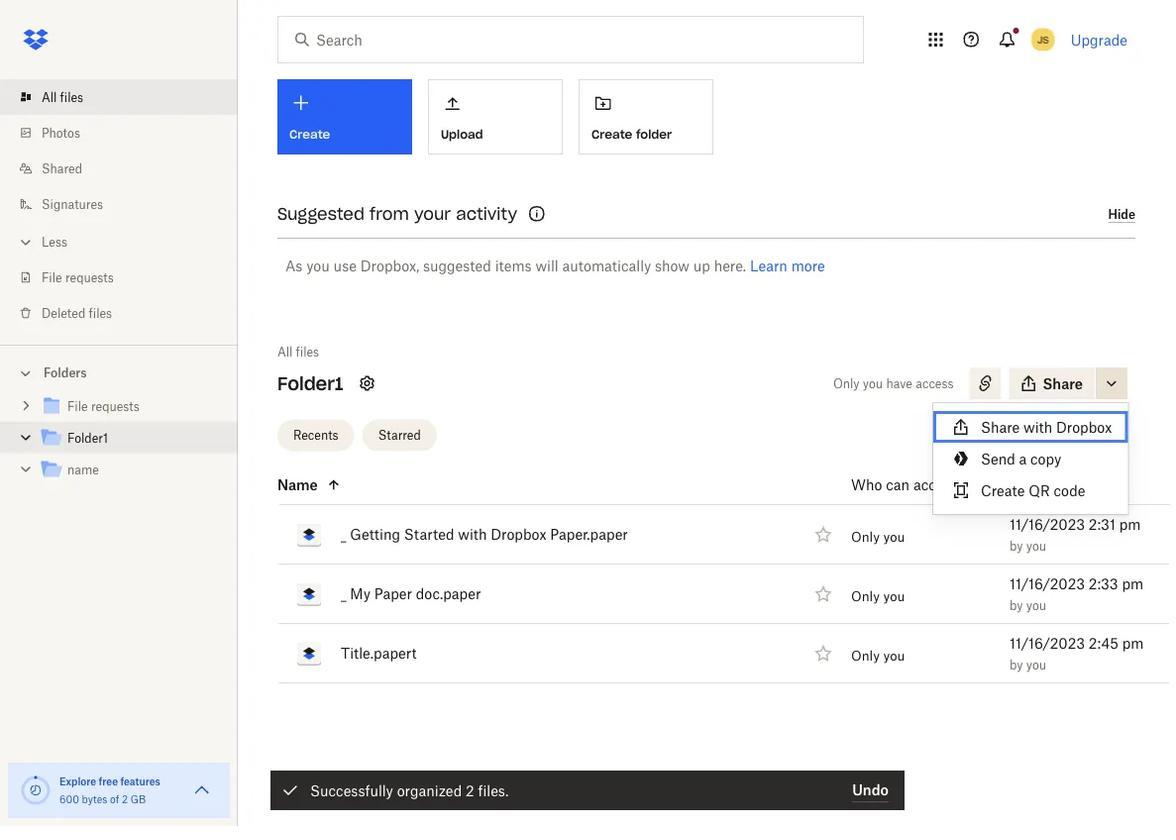 Task type: describe. For each thing, give the bounding box(es) containing it.
shared link
[[16, 151, 238, 186]]

1 vertical spatial all files
[[278, 345, 319, 359]]

0 vertical spatial folder1
[[278, 372, 343, 395]]

signatures link
[[16, 186, 238, 222]]

600
[[59, 794, 79, 806]]

who
[[852, 477, 883, 494]]

_ my paper doc.paper link
[[341, 582, 481, 606]]

gb
[[131, 794, 146, 806]]

_ for _ getting started with dropbox paper.paper
[[341, 526, 347, 543]]

suggested
[[278, 204, 365, 224]]

create folder button
[[579, 79, 714, 155]]

who can access
[[852, 477, 958, 494]]

name
[[278, 477, 318, 494]]

only you for 11/16/2023 2:33 pm
[[852, 588, 906, 604]]

your
[[414, 204, 451, 224]]

you inside 11/16/2023 2:45 pm by you
[[1027, 658, 1047, 673]]

11/16/2023 for 11/16/2023 2:33 pm
[[1010, 576, 1086, 593]]

2:33
[[1089, 576, 1119, 593]]

share for share with dropbox
[[981, 419, 1020, 436]]

show
[[655, 257, 690, 274]]

_ getting started with dropbox paper.paper link
[[341, 523, 628, 547]]

title.papert
[[341, 645, 417, 662]]

name link
[[40, 458, 222, 484]]

you inside 11/16/2023 2:33 pm by you
[[1027, 599, 1047, 614]]

by for 11/16/2023 2:33 pm
[[1010, 599, 1024, 614]]

0 vertical spatial access
[[916, 376, 954, 391]]

features
[[120, 776, 160, 788]]

dropbox inside table
[[491, 526, 547, 543]]

deleted
[[42, 306, 86, 321]]

2 horizontal spatial files
[[296, 345, 319, 359]]

getting
[[350, 526, 401, 543]]

learn more link
[[750, 257, 826, 274]]

send
[[981, 451, 1016, 467]]

share for share
[[1043, 375, 1084, 392]]

more
[[792, 257, 826, 274]]

starred
[[378, 428, 421, 443]]

by for 11/16/2023 2:45 pm
[[1010, 658, 1024, 673]]

started
[[404, 526, 455, 543]]

will
[[536, 257, 559, 274]]

undo button
[[853, 779, 889, 803]]

files for left all files link
[[60, 90, 83, 105]]

create folder
[[592, 127, 672, 142]]

only you button for 11/16/2023 2:31 pm
[[852, 529, 906, 545]]

learn
[[750, 257, 788, 274]]

as you use dropbox, suggested items will automatically show up here. learn more
[[286, 257, 826, 274]]

send a copy menu item
[[934, 443, 1128, 475]]

quota usage element
[[20, 775, 52, 807]]

_ getting started with dropbox paper.paper
[[341, 526, 628, 543]]

add to starred image
[[812, 582, 836, 606]]

as
[[286, 257, 303, 274]]

items
[[495, 257, 532, 274]]

0 horizontal spatial all files link
[[16, 79, 238, 115]]

create qr code menu item
[[934, 475, 1128, 507]]

by for 11/16/2023 2:31 pm
[[1010, 539, 1024, 554]]

organized
[[397, 783, 462, 800]]

file requests link
[[16, 260, 238, 295]]

1 horizontal spatial all files link
[[278, 342, 319, 362]]

explore
[[59, 776, 96, 788]]

only you for 11/16/2023 2:45 pm
[[852, 648, 906, 664]]

my
[[350, 586, 371, 603]]

can
[[887, 477, 910, 494]]

of
[[110, 794, 119, 806]]

add to starred image for 11/16/2023 2:45 pm
[[812, 642, 836, 666]]

11/16/2023 for 11/16/2023 2:31 pm
[[1010, 517, 1086, 533]]

only for 11/16/2023 2:45 pm
[[852, 648, 880, 664]]

only for 11/16/2023 2:31 pm
[[852, 529, 880, 545]]

code
[[1054, 482, 1086, 499]]

free
[[99, 776, 118, 788]]

paper.paper
[[551, 526, 628, 543]]

files.
[[478, 783, 509, 800]]

1 vertical spatial folder1
[[67, 431, 108, 446]]

name _ getting started with dropbox paper.paper, modified 11/16/2023 2:31 pm, element
[[234, 506, 1171, 565]]

1 vertical spatial all
[[278, 345, 293, 359]]

create qr code
[[981, 482, 1086, 499]]

upgrade link
[[1071, 31, 1128, 48]]

from
[[370, 204, 409, 224]]

upgrade
[[1071, 31, 1128, 48]]

photos link
[[16, 115, 238, 151]]

send a copy
[[981, 451, 1062, 467]]

folders button
[[0, 358, 238, 387]]

use
[[334, 257, 357, 274]]

less
[[42, 234, 67, 249]]

a
[[1020, 451, 1027, 467]]

recents button
[[278, 420, 355, 452]]

only you button for 11/16/2023 2:33 pm
[[852, 588, 906, 604]]

shared
[[42, 161, 82, 176]]

11/16/2023 2:33 pm by you
[[1010, 576, 1144, 614]]

with inside table
[[458, 526, 487, 543]]

2:31
[[1089, 517, 1116, 533]]

recents
[[293, 428, 339, 443]]

list containing all files
[[0, 67, 238, 345]]

2 inside explore free features 600 bytes of 2 gb
[[122, 794, 128, 806]]

name
[[67, 463, 99, 478]]



Task type: locate. For each thing, give the bounding box(es) containing it.
starred button
[[362, 420, 437, 452]]

pm inside 11/16/2023 2:45 pm by you
[[1123, 635, 1144, 652]]

2 by from the top
[[1010, 599, 1024, 614]]

doc.paper
[[416, 586, 481, 603]]

only you button inside name title.papert, modified 11/16/2023 2:45 pm, element
[[852, 648, 906, 664]]

pm for 11/16/2023 2:45 pm
[[1123, 635, 1144, 652]]

with
[[1024, 419, 1053, 436], [458, 526, 487, 543]]

0 vertical spatial all files link
[[16, 79, 238, 115]]

all inside list item
[[42, 90, 57, 105]]

2 only you button from the top
[[852, 588, 906, 604]]

only you inside name title.papert, modified 11/16/2023 2:45 pm, element
[[852, 648, 906, 664]]

less image
[[16, 232, 36, 252]]

0 vertical spatial share
[[1043, 375, 1084, 392]]

up
[[694, 257, 711, 274]]

0 horizontal spatial all
[[42, 90, 57, 105]]

folder1 up 'name'
[[67, 431, 108, 446]]

_ my paper doc.paper
[[341, 586, 481, 603]]

2 11/16/2023 from the top
[[1010, 576, 1086, 593]]

by inside 11/16/2023 2:31 pm by you
[[1010, 539, 1024, 554]]

1 vertical spatial with
[[458, 526, 487, 543]]

create inside create folder button
[[592, 127, 633, 142]]

2 only you from the top
[[852, 588, 906, 604]]

name title.papert, modified 11/16/2023 2:45 pm, element
[[234, 625, 1171, 684]]

pm right 2:45
[[1123, 635, 1144, 652]]

0 vertical spatial only you
[[852, 529, 906, 545]]

create for create folder
[[592, 127, 633, 142]]

by
[[1010, 539, 1024, 554], [1010, 599, 1024, 614], [1010, 658, 1024, 673]]

pm
[[1120, 517, 1141, 533], [1123, 576, 1144, 593], [1123, 635, 1144, 652]]

1 vertical spatial only you button
[[852, 588, 906, 604]]

folder1 link
[[40, 426, 222, 453]]

1 add to starred image from the top
[[812, 523, 836, 547]]

files up recents button
[[296, 345, 319, 359]]

explore free features 600 bytes of 2 gb
[[59, 776, 160, 806]]

11/16/2023 left 2:45
[[1010, 635, 1086, 652]]

access right have
[[916, 376, 954, 391]]

only for 11/16/2023 2:33 pm
[[852, 588, 880, 604]]

1 vertical spatial only you
[[852, 588, 906, 604]]

share inside button
[[1043, 375, 1084, 392]]

0 vertical spatial create
[[592, 127, 633, 142]]

2 vertical spatial by
[[1010, 658, 1024, 673]]

2 _ from the top
[[341, 586, 347, 603]]

_ left the getting
[[341, 526, 347, 543]]

2
[[466, 783, 474, 800], [122, 794, 128, 806]]

11/16/2023 for 11/16/2023 2:45 pm
[[1010, 635, 1086, 652]]

dropbox,
[[361, 257, 420, 274]]

2 vertical spatial pm
[[1123, 635, 1144, 652]]

only inside name _ getting started with dropbox paper.paper, modified 11/16/2023 2:31 pm, element
[[852, 529, 880, 545]]

2 inside alert
[[466, 783, 474, 800]]

3 only you from the top
[[852, 648, 906, 664]]

0 horizontal spatial dropbox
[[491, 526, 547, 543]]

photos
[[42, 125, 80, 140]]

share with dropbox menu item
[[934, 411, 1128, 443]]

share up share with dropbox
[[1043, 375, 1084, 392]]

2 right of
[[122, 794, 128, 806]]

table containing name
[[234, 466, 1171, 684]]

suggested
[[423, 257, 492, 274]]

access
[[916, 376, 954, 391], [914, 477, 958, 494]]

all files list item
[[0, 79, 238, 115]]

11/16/2023 left 2:33
[[1010, 576, 1086, 593]]

with up send a copy menu item
[[1024, 419, 1053, 436]]

11/16/2023 inside 11/16/2023 2:31 pm by you
[[1010, 517, 1086, 533]]

only you button for 11/16/2023 2:45 pm
[[852, 648, 906, 664]]

1 vertical spatial _
[[341, 586, 347, 603]]

by down 11/16/2023 2:33 pm by you
[[1010, 658, 1024, 673]]

add to starred image inside name _ getting started with dropbox paper.paper, modified 11/16/2023 2:31 pm, element
[[812, 523, 836, 547]]

1 vertical spatial access
[[914, 477, 958, 494]]

automatically
[[563, 257, 652, 274]]

0 horizontal spatial all files
[[42, 90, 83, 105]]

11/16/2023 2:31 pm by you
[[1010, 517, 1141, 554]]

0 vertical spatial only you button
[[852, 529, 906, 545]]

all files link
[[16, 79, 238, 115], [278, 342, 319, 362]]

signatures
[[42, 197, 103, 212]]

undo
[[853, 782, 889, 799]]

add to starred image
[[812, 523, 836, 547], [812, 642, 836, 666]]

by inside 11/16/2023 2:33 pm by you
[[1010, 599, 1024, 614]]

3 11/16/2023 from the top
[[1010, 635, 1086, 652]]

alert
[[271, 771, 905, 811]]

bytes
[[82, 794, 107, 806]]

dropbox inside menu item
[[1057, 419, 1113, 436]]

2 vertical spatial only you button
[[852, 648, 906, 664]]

create inside create qr code menu item
[[981, 482, 1025, 499]]

11/16/2023 2:45 pm by you
[[1010, 635, 1144, 673]]

1 horizontal spatial dropbox
[[1057, 419, 1113, 436]]

share inside menu item
[[981, 419, 1020, 436]]

only
[[834, 376, 860, 391], [852, 529, 880, 545], [852, 588, 880, 604], [852, 648, 880, 664]]

1 _ from the top
[[341, 526, 347, 543]]

only you button
[[852, 529, 906, 545], [852, 588, 906, 604], [852, 648, 906, 664]]

1 horizontal spatial folder1
[[278, 372, 343, 395]]

1 vertical spatial share
[[981, 419, 1020, 436]]

successfully organized 2 files.
[[310, 783, 509, 800]]

11/16/2023 down qr
[[1010, 517, 1086, 533]]

only you for 11/16/2023 2:31 pm
[[852, 529, 906, 545]]

0 vertical spatial 11/16/2023
[[1010, 517, 1086, 533]]

_ for _ my paper doc.paper
[[341, 586, 347, 603]]

add to starred image for 11/16/2023 2:31 pm
[[812, 523, 836, 547]]

pm inside 11/16/2023 2:33 pm by you
[[1123, 576, 1144, 593]]

1 vertical spatial add to starred image
[[812, 642, 836, 666]]

you
[[306, 257, 330, 274], [863, 376, 883, 391], [884, 529, 906, 545], [1027, 539, 1047, 554], [884, 588, 906, 604], [1027, 599, 1047, 614], [884, 648, 906, 664], [1027, 658, 1047, 673]]

folders
[[44, 366, 87, 381]]

create
[[592, 127, 633, 142], [981, 482, 1025, 499]]

_
[[341, 526, 347, 543], [341, 586, 347, 603]]

2 left files.
[[466, 783, 474, 800]]

suggested from your activity
[[278, 204, 518, 224]]

0 vertical spatial pm
[[1120, 517, 1141, 533]]

pm for 11/16/2023 2:31 pm
[[1120, 517, 1141, 533]]

folder1
[[278, 372, 343, 395], [67, 431, 108, 446]]

files right the deleted
[[89, 306, 112, 321]]

requests
[[65, 270, 114, 285]]

1 horizontal spatial create
[[981, 482, 1025, 499]]

have
[[887, 376, 913, 391]]

1 horizontal spatial share
[[1043, 375, 1084, 392]]

file
[[42, 270, 62, 285]]

2 add to starred image from the top
[[812, 642, 836, 666]]

all down as on the top
[[278, 345, 293, 359]]

alert containing undo
[[271, 771, 905, 811]]

dropbox down name button
[[491, 526, 547, 543]]

3 only you button from the top
[[852, 648, 906, 664]]

only you have access
[[834, 376, 954, 391]]

list
[[0, 67, 238, 345]]

1 vertical spatial all files link
[[278, 342, 319, 362]]

2 vertical spatial only you
[[852, 648, 906, 664]]

create left folder on the right top of the page
[[592, 127, 633, 142]]

deleted files link
[[16, 295, 238, 331]]

deleted files
[[42, 306, 112, 321]]

0 vertical spatial all files
[[42, 90, 83, 105]]

all files link up shared link
[[16, 79, 238, 115]]

1 vertical spatial pm
[[1123, 576, 1144, 593]]

share
[[1043, 375, 1084, 392], [981, 419, 1020, 436]]

files for the deleted files link
[[89, 306, 112, 321]]

share button
[[1010, 368, 1095, 400]]

files inside list item
[[60, 90, 83, 105]]

1 horizontal spatial all files
[[278, 345, 319, 359]]

2 vertical spatial 11/16/2023
[[1010, 635, 1086, 652]]

you inside 11/16/2023 2:31 pm by you
[[1027, 539, 1047, 554]]

3 by from the top
[[1010, 658, 1024, 673]]

successfully
[[310, 783, 393, 800]]

all up the photos in the top of the page
[[42, 90, 57, 105]]

folder
[[636, 127, 672, 142]]

pm for 11/16/2023 2:33 pm
[[1123, 576, 1144, 593]]

pm right 2:31 on the bottom of the page
[[1120, 517, 1141, 533]]

files up the photos in the top of the page
[[60, 90, 83, 105]]

add to starred image inside name title.papert, modified 11/16/2023 2:45 pm, element
[[812, 642, 836, 666]]

11/16/2023 inside 11/16/2023 2:33 pm by you
[[1010, 576, 1086, 593]]

1 vertical spatial by
[[1010, 599, 1024, 614]]

11/16/2023 inside 11/16/2023 2:45 pm by you
[[1010, 635, 1086, 652]]

folder1 up recents button
[[278, 372, 343, 395]]

1 horizontal spatial with
[[1024, 419, 1053, 436]]

1 vertical spatial dropbox
[[491, 526, 547, 543]]

1 horizontal spatial files
[[89, 306, 112, 321]]

group containing folder1
[[0, 387, 238, 501]]

paper
[[374, 586, 412, 603]]

1 11/16/2023 from the top
[[1010, 517, 1086, 533]]

all
[[42, 90, 57, 105], [278, 345, 293, 359]]

file requests
[[42, 270, 114, 285]]

name button
[[278, 473, 803, 497]]

only you button inside name _ my paper doc.paper, modified 11/16/2023 2:33 pm, element
[[852, 588, 906, 604]]

group
[[0, 387, 238, 501]]

0 horizontal spatial 2
[[122, 794, 128, 806]]

by up 11/16/2023 2:45 pm by you
[[1010, 599, 1024, 614]]

0 horizontal spatial files
[[60, 90, 83, 105]]

0 horizontal spatial folder1
[[67, 431, 108, 446]]

all files up recents button
[[278, 345, 319, 359]]

share with dropbox
[[981, 419, 1113, 436]]

0 vertical spatial dropbox
[[1057, 419, 1113, 436]]

1 by from the top
[[1010, 539, 1024, 554]]

0 horizontal spatial share
[[981, 419, 1020, 436]]

add to starred image down add to starred image
[[812, 642, 836, 666]]

0 vertical spatial with
[[1024, 419, 1053, 436]]

table
[[234, 466, 1171, 684]]

1 vertical spatial 11/16/2023
[[1010, 576, 1086, 593]]

only you inside name _ my paper doc.paper, modified 11/16/2023 2:33 pm, element
[[852, 588, 906, 604]]

share up send
[[981, 419, 1020, 436]]

create for create qr code
[[981, 482, 1025, 499]]

1 vertical spatial files
[[89, 306, 112, 321]]

1 horizontal spatial 2
[[466, 783, 474, 800]]

only you inside name _ getting started with dropbox paper.paper, modified 11/16/2023 2:31 pm, element
[[852, 529, 906, 545]]

0 vertical spatial add to starred image
[[812, 523, 836, 547]]

0 vertical spatial by
[[1010, 539, 1024, 554]]

with inside menu item
[[1024, 419, 1053, 436]]

copy
[[1031, 451, 1062, 467]]

11/16/2023
[[1010, 517, 1086, 533], [1010, 576, 1086, 593], [1010, 635, 1086, 652]]

1 vertical spatial create
[[981, 482, 1025, 499]]

dropbox
[[1057, 419, 1113, 436], [491, 526, 547, 543]]

2 vertical spatial files
[[296, 345, 319, 359]]

here.
[[714, 257, 747, 274]]

0 horizontal spatial create
[[592, 127, 633, 142]]

0 vertical spatial _
[[341, 526, 347, 543]]

all files up the photos in the top of the page
[[42, 90, 83, 105]]

dropbox up copy
[[1057, 419, 1113, 436]]

with right started
[[458, 526, 487, 543]]

1 only you button from the top
[[852, 529, 906, 545]]

activity
[[456, 204, 518, 224]]

qr
[[1029, 482, 1051, 499]]

by down create qr code menu item
[[1010, 539, 1024, 554]]

1 horizontal spatial all
[[278, 345, 293, 359]]

dropbox image
[[16, 20, 56, 59]]

name _ my paper doc.paper, modified 11/16/2023 2:33 pm, element
[[234, 565, 1171, 625]]

0 vertical spatial all
[[42, 90, 57, 105]]

add to starred image up add to starred image
[[812, 523, 836, 547]]

title.papert link
[[341, 642, 417, 666]]

all files
[[42, 90, 83, 105], [278, 345, 319, 359]]

modified button
[[1010, 473, 1120, 497]]

_ left 'my'
[[341, 586, 347, 603]]

only inside name title.papert, modified 11/16/2023 2:45 pm, element
[[852, 648, 880, 664]]

modified
[[1010, 477, 1069, 494]]

all files link up recents button
[[278, 342, 319, 362]]

create down send
[[981, 482, 1025, 499]]

only you button inside name _ getting started with dropbox paper.paper, modified 11/16/2023 2:31 pm, element
[[852, 529, 906, 545]]

0 horizontal spatial with
[[458, 526, 487, 543]]

all files inside list item
[[42, 90, 83, 105]]

access right can
[[914, 477, 958, 494]]

by inside 11/16/2023 2:45 pm by you
[[1010, 658, 1024, 673]]

pm right 2:33
[[1123, 576, 1144, 593]]

0 vertical spatial files
[[60, 90, 83, 105]]

2:45
[[1089, 635, 1119, 652]]

1 only you from the top
[[852, 529, 906, 545]]

only inside name _ my paper doc.paper, modified 11/16/2023 2:33 pm, element
[[852, 588, 880, 604]]

pm inside 11/16/2023 2:31 pm by you
[[1120, 517, 1141, 533]]



Task type: vqa. For each thing, say whether or not it's contained in the screenshot.
suggested
yes



